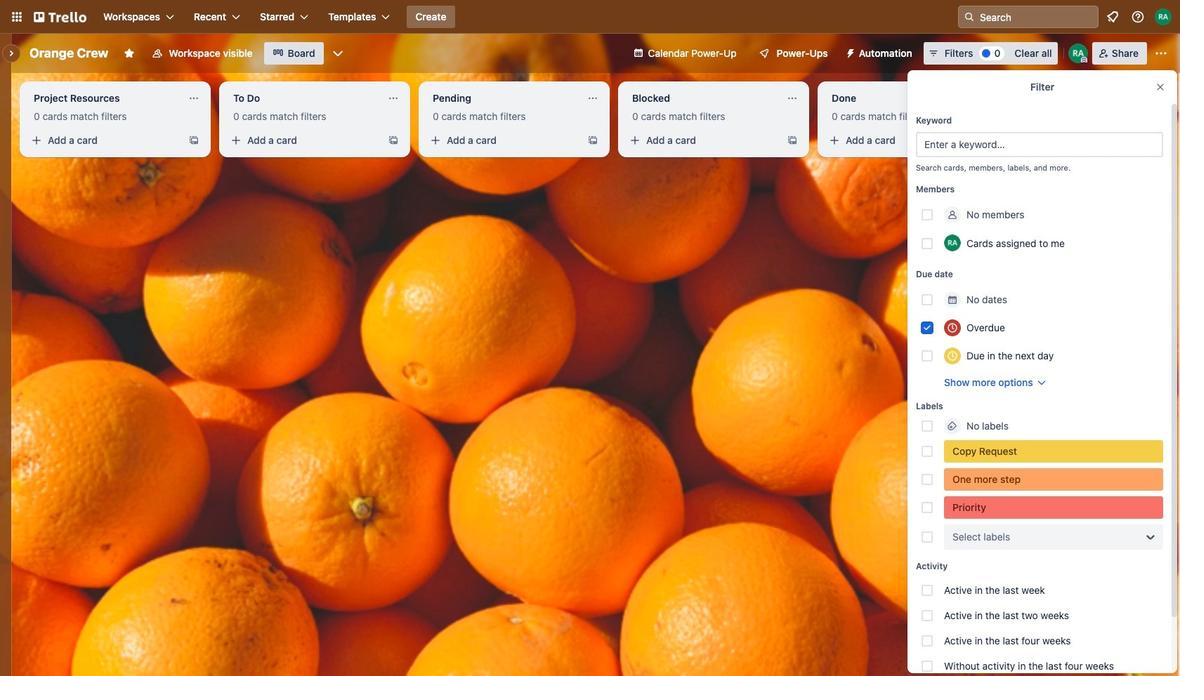 Task type: locate. For each thing, give the bounding box(es) containing it.
1 horizontal spatial ruby anderson (rubyanderson7) image
[[1155, 8, 1172, 25]]

0 notifications image
[[1104, 8, 1121, 25]]

None text field
[[225, 87, 382, 110]]

star or unstar board image
[[124, 48, 135, 59]]

Enter a keyword… text field
[[916, 132, 1163, 157]]

this member is an admin of this board. image
[[1081, 57, 1087, 63]]

ruby anderson (rubyanderson7) image
[[1155, 8, 1172, 25], [944, 235, 961, 251]]

1 vertical spatial ruby anderson (rubyanderson7) image
[[944, 235, 961, 251]]

4 create from template… image from the left
[[986, 135, 997, 146]]

sm image
[[839, 42, 859, 62]]

create from template… image
[[388, 135, 399, 146], [587, 135, 598, 146], [787, 135, 798, 146], [986, 135, 997, 146]]

2 create from template… image from the left
[[587, 135, 598, 146]]

color: orange, title: "one more step" element
[[944, 469, 1163, 491]]

Search field
[[975, 7, 1098, 27]]

0 horizontal spatial ruby anderson (rubyanderson7) image
[[944, 235, 961, 251]]

search image
[[964, 11, 975, 22]]

None text field
[[25, 87, 183, 110], [424, 87, 582, 110], [624, 87, 781, 110], [823, 87, 981, 110], [25, 87, 183, 110], [424, 87, 582, 110], [624, 87, 781, 110], [823, 87, 981, 110]]

0 vertical spatial ruby anderson (rubyanderson7) image
[[1155, 8, 1172, 25]]



Task type: vqa. For each thing, say whether or not it's contained in the screenshot.
Close popover icon at right
yes



Task type: describe. For each thing, give the bounding box(es) containing it.
color: yellow, title: "copy request" element
[[944, 440, 1163, 463]]

show menu image
[[1154, 46, 1168, 60]]

1 create from template… image from the left
[[388, 135, 399, 146]]

3 create from template… image from the left
[[787, 135, 798, 146]]

ruby anderson (rubyanderson7) image
[[1068, 44, 1088, 63]]

primary element
[[0, 0, 1180, 34]]

customize views image
[[331, 46, 345, 60]]

back to home image
[[34, 6, 86, 28]]

close popover image
[[1155, 81, 1166, 93]]

Board name text field
[[22, 42, 115, 65]]

open information menu image
[[1131, 10, 1145, 24]]

create from template… image
[[188, 135, 199, 146]]

color: red, title: "priority" element
[[944, 497, 1163, 519]]



